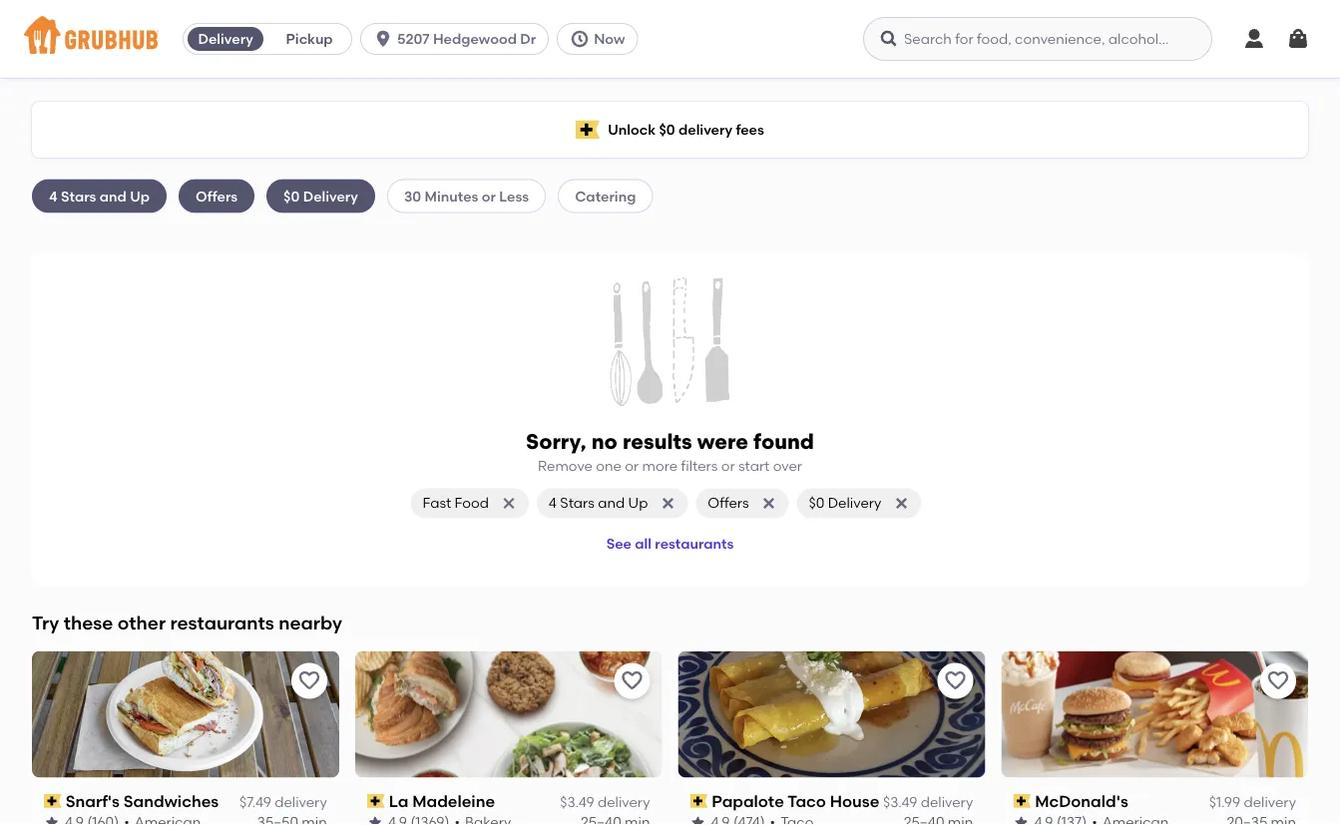 Task type: locate. For each thing, give the bounding box(es) containing it.
1 horizontal spatial save this restaurant image
[[944, 669, 968, 693]]

restaurants
[[655, 536, 734, 553], [170, 612, 274, 634]]

offers
[[196, 187, 238, 204], [708, 495, 749, 512]]

subscription pass image left snarf's
[[44, 794, 62, 808]]

2 horizontal spatial save this restaurant image
[[1267, 669, 1291, 693]]

found
[[754, 429, 815, 455]]

subscription pass image for la madeleine
[[367, 794, 385, 808]]

subscription pass image left la
[[367, 794, 385, 808]]

1 horizontal spatial restaurants
[[655, 536, 734, 553]]

$1.99 delivery
[[1210, 794, 1297, 811]]

minutes
[[425, 187, 479, 204]]

other
[[118, 612, 166, 634]]

$1.99
[[1210, 794, 1241, 811]]

1 vertical spatial $0 delivery
[[809, 495, 882, 512]]

1 $3.49 delivery from the left
[[560, 794, 650, 811]]

la madeleine logo image
[[355, 651, 662, 778]]

svg image
[[1243, 27, 1267, 51], [1287, 27, 1311, 51], [570, 29, 590, 49], [501, 495, 517, 511]]

1 horizontal spatial $0
[[659, 121, 675, 138]]

$3.49 delivery
[[560, 794, 650, 811], [883, 794, 974, 811]]

delivery button
[[184, 23, 268, 55]]

start
[[739, 458, 770, 475]]

svg image inside 4 stars and up button
[[660, 495, 676, 511]]

1 $3.49 from the left
[[560, 794, 595, 811]]

up
[[130, 187, 150, 204], [628, 495, 648, 512]]

0 vertical spatial restaurants
[[655, 536, 734, 553]]

unlock
[[608, 121, 656, 138]]

1 horizontal spatial subscription pass image
[[367, 794, 385, 808]]

no results image
[[610, 277, 730, 407]]

save this restaurant image for taco
[[944, 669, 968, 693]]

papalote
[[712, 792, 784, 811]]

stars
[[61, 187, 96, 204], [560, 495, 595, 512]]

sorry, no results were found remove one or more filters or start over
[[526, 429, 815, 475]]

2 save this restaurant button from the left
[[614, 663, 650, 699]]

svg image for offers
[[761, 495, 777, 511]]

or left less
[[482, 187, 496, 204]]

1 vertical spatial stars
[[560, 495, 595, 512]]

svg image inside offers button
[[761, 495, 777, 511]]

4
[[49, 187, 58, 204], [549, 495, 557, 512]]

4 save this restaurant button from the left
[[1261, 663, 1297, 699]]

snarf's sandwiches logo image
[[32, 651, 339, 778]]

$0 delivery left 30
[[284, 187, 358, 204]]

$0
[[659, 121, 675, 138], [284, 187, 300, 204], [809, 495, 825, 512]]

snarf's sandwiches
[[66, 792, 219, 811]]

filters
[[681, 458, 718, 475]]

1 save this restaurant image from the left
[[620, 669, 644, 693]]

1 vertical spatial delivery
[[303, 187, 358, 204]]

0 horizontal spatial stars
[[61, 187, 96, 204]]

$7.49
[[240, 794, 271, 811]]

3 save this restaurant button from the left
[[938, 663, 974, 699]]

$3.49 delivery for papalote taco house
[[883, 794, 974, 811]]

0 horizontal spatial $3.49
[[560, 794, 595, 811]]

delivery inside main navigation navigation
[[198, 30, 253, 47]]

stars inside button
[[560, 495, 595, 512]]

or down were
[[721, 458, 735, 475]]

0 vertical spatial delivery
[[198, 30, 253, 47]]

$3.49 for papalote taco house
[[883, 794, 918, 811]]

0 vertical spatial offers
[[196, 187, 238, 204]]

star icon image
[[44, 815, 60, 826], [367, 815, 383, 826], [690, 815, 706, 826], [1013, 815, 1029, 826]]

1 horizontal spatial 4
[[549, 495, 557, 512]]

2 horizontal spatial or
[[721, 458, 735, 475]]

0 vertical spatial 4
[[49, 187, 58, 204]]

pickup
[[286, 30, 333, 47]]

restaurants right all
[[655, 536, 734, 553]]

0 horizontal spatial $0 delivery
[[284, 187, 358, 204]]

Search for food, convenience, alcohol... search field
[[863, 17, 1213, 61]]

or
[[482, 187, 496, 204], [625, 458, 639, 475], [721, 458, 735, 475]]

grubhub plus flag logo image
[[576, 120, 600, 139]]

svg image for $0 delivery
[[894, 495, 910, 511]]

subscription pass image
[[44, 794, 62, 808], [367, 794, 385, 808], [690, 794, 708, 808]]

save this restaurant button
[[291, 663, 327, 699], [614, 663, 650, 699], [938, 663, 974, 699], [1261, 663, 1297, 699]]

2 horizontal spatial subscription pass image
[[690, 794, 708, 808]]

1 horizontal spatial 4 stars and up
[[549, 495, 648, 512]]

$0 delivery down "found"
[[809, 495, 882, 512]]

2 subscription pass image from the left
[[367, 794, 385, 808]]

1 horizontal spatial $0 delivery
[[809, 495, 882, 512]]

0 horizontal spatial $3.49 delivery
[[560, 794, 650, 811]]

try these other restaurants nearby
[[32, 612, 343, 634]]

0 horizontal spatial and
[[100, 187, 127, 204]]

2 $3.49 from the left
[[883, 794, 918, 811]]

1 horizontal spatial and
[[598, 495, 625, 512]]

1 horizontal spatial $3.49 delivery
[[883, 794, 974, 811]]

$3.49
[[560, 794, 595, 811], [883, 794, 918, 811]]

1 vertical spatial and
[[598, 495, 625, 512]]

$3.49 delivery for la madeleine
[[560, 794, 650, 811]]

1 vertical spatial restaurants
[[170, 612, 274, 634]]

2 horizontal spatial delivery
[[828, 495, 882, 512]]

1 horizontal spatial $3.49
[[883, 794, 918, 811]]

and
[[100, 187, 127, 204], [598, 495, 625, 512]]

2 horizontal spatial $0
[[809, 495, 825, 512]]

1 vertical spatial 4
[[549, 495, 557, 512]]

delivery
[[198, 30, 253, 47], [303, 187, 358, 204], [828, 495, 882, 512]]

0 vertical spatial $0
[[659, 121, 675, 138]]

star icon image for la
[[367, 815, 383, 826]]

4 stars and up
[[49, 187, 150, 204], [549, 495, 648, 512]]

1 vertical spatial $0
[[284, 187, 300, 204]]

1 horizontal spatial up
[[628, 495, 648, 512]]

2 save this restaurant image from the left
[[944, 669, 968, 693]]

main navigation navigation
[[0, 0, 1341, 78]]

svg image
[[373, 29, 393, 49], [879, 29, 899, 49], [660, 495, 676, 511], [761, 495, 777, 511], [894, 495, 910, 511]]

svg image inside $0 delivery button
[[894, 495, 910, 511]]

1 subscription pass image from the left
[[44, 794, 62, 808]]

1 horizontal spatial stars
[[560, 495, 595, 512]]

more
[[642, 458, 678, 475]]

2 $3.49 delivery from the left
[[883, 794, 974, 811]]

delivery
[[679, 121, 733, 138], [275, 794, 327, 811], [598, 794, 650, 811], [921, 794, 974, 811], [1244, 794, 1297, 811]]

3 save this restaurant image from the left
[[1267, 669, 1291, 693]]

0 horizontal spatial delivery
[[198, 30, 253, 47]]

0 vertical spatial stars
[[61, 187, 96, 204]]

3 star icon image from the left
[[690, 815, 706, 826]]

1 vertical spatial 4 stars and up
[[549, 495, 648, 512]]

0 horizontal spatial $0
[[284, 187, 300, 204]]

3 subscription pass image from the left
[[690, 794, 708, 808]]

unlock $0 delivery fees
[[608, 121, 764, 138]]

sorry,
[[526, 429, 587, 455]]

0 horizontal spatial subscription pass image
[[44, 794, 62, 808]]

0 vertical spatial up
[[130, 187, 150, 204]]

these
[[64, 612, 113, 634]]

1 vertical spatial offers
[[708, 495, 749, 512]]

offers button
[[696, 488, 789, 518]]

fast food button
[[411, 488, 529, 518]]

save this restaurant button for sandwiches
[[291, 663, 327, 699]]

restaurants right other
[[170, 612, 274, 634]]

fast food
[[423, 495, 489, 512]]

or right one
[[625, 458, 639, 475]]

0 horizontal spatial 4 stars and up
[[49, 187, 150, 204]]

1 vertical spatial up
[[628, 495, 648, 512]]

subscription pass image left the papalote
[[690, 794, 708, 808]]

2 vertical spatial $0
[[809, 495, 825, 512]]

$0 delivery inside button
[[809, 495, 882, 512]]

la
[[389, 792, 408, 811]]

$0 delivery
[[284, 187, 358, 204], [809, 495, 882, 512]]

2 star icon image from the left
[[367, 815, 383, 826]]

results
[[623, 429, 692, 455]]

1 save this restaurant button from the left
[[291, 663, 327, 699]]

one
[[596, 458, 622, 475]]

subscription pass image for papalote taco house
[[690, 794, 708, 808]]

0 horizontal spatial up
[[130, 187, 150, 204]]

save this restaurant image
[[620, 669, 644, 693], [944, 669, 968, 693], [1267, 669, 1291, 693]]

1 star icon image from the left
[[44, 815, 60, 826]]

dr
[[520, 30, 536, 47]]

0 vertical spatial $0 delivery
[[284, 187, 358, 204]]

0 horizontal spatial save this restaurant image
[[620, 669, 644, 693]]

1 horizontal spatial offers
[[708, 495, 749, 512]]

5207 hedgewood dr
[[397, 30, 536, 47]]

save this restaurant image
[[297, 669, 321, 693]]



Task type: describe. For each thing, give the bounding box(es) containing it.
food
[[455, 495, 489, 512]]

delivery for snarf's sandwiches
[[275, 794, 327, 811]]

0 horizontal spatial restaurants
[[170, 612, 274, 634]]

no
[[592, 429, 618, 455]]

1 horizontal spatial or
[[625, 458, 639, 475]]

mcdonald's logo image
[[1001, 651, 1309, 778]]

now button
[[557, 23, 646, 55]]

catering
[[575, 187, 636, 204]]

save this restaurant image for madeleine
[[620, 669, 644, 693]]

5207
[[397, 30, 430, 47]]

papalote taco house logo image
[[678, 651, 985, 778]]

$7.49 delivery
[[240, 794, 327, 811]]

see all restaurants button
[[599, 526, 742, 562]]

now
[[594, 30, 625, 47]]

4 star icon image from the left
[[1013, 815, 1029, 826]]

try
[[32, 612, 59, 634]]

subscription pass image
[[1013, 794, 1031, 808]]

see
[[607, 536, 632, 553]]

la madeleine
[[389, 792, 495, 811]]

star icon image for snarf's
[[44, 815, 60, 826]]

nearby
[[279, 612, 343, 634]]

delivery for la madeleine
[[598, 794, 650, 811]]

4 inside 4 stars and up button
[[549, 495, 557, 512]]

mcdonald's
[[1035, 792, 1128, 811]]

4 stars and up inside button
[[549, 495, 648, 512]]

star icon image for papalote
[[690, 815, 706, 826]]

hedgewood
[[433, 30, 517, 47]]

were
[[697, 429, 749, 455]]

save this restaurant button for madeleine
[[614, 663, 650, 699]]

$3.49 for la madeleine
[[560, 794, 595, 811]]

pickup button
[[268, 23, 351, 55]]

over
[[773, 458, 803, 475]]

subscription pass image for snarf's sandwiches
[[44, 794, 62, 808]]

$0 inside button
[[809, 495, 825, 512]]

0 vertical spatial 4 stars and up
[[49, 187, 150, 204]]

less
[[499, 187, 529, 204]]

fast
[[423, 495, 451, 512]]

0 horizontal spatial offers
[[196, 187, 238, 204]]

0 horizontal spatial or
[[482, 187, 496, 204]]

and inside button
[[598, 495, 625, 512]]

svg image for 4 stars and up
[[660, 495, 676, 511]]

svg image inside now button
[[570, 29, 590, 49]]

5207 hedgewood dr button
[[360, 23, 557, 55]]

$0 delivery button
[[797, 488, 922, 518]]

madeleine
[[412, 792, 495, 811]]

snarf's
[[66, 792, 120, 811]]

delivery for papalote taco house
[[921, 794, 974, 811]]

see all restaurants
[[607, 536, 734, 553]]

30
[[404, 187, 421, 204]]

delivery for mcdonald's
[[1244, 794, 1297, 811]]

1 horizontal spatial delivery
[[303, 187, 358, 204]]

save this restaurant button for taco
[[938, 663, 974, 699]]

taco
[[788, 792, 826, 811]]

0 horizontal spatial 4
[[49, 187, 58, 204]]

0 vertical spatial and
[[100, 187, 127, 204]]

svg image inside 5207 hedgewood dr button
[[373, 29, 393, 49]]

30 minutes or less
[[404, 187, 529, 204]]

2 vertical spatial delivery
[[828, 495, 882, 512]]

all
[[635, 536, 652, 553]]

offers inside button
[[708, 495, 749, 512]]

4 stars and up button
[[537, 488, 688, 518]]

house
[[830, 792, 880, 811]]

fees
[[736, 121, 764, 138]]

remove
[[538, 458, 593, 475]]

papalote taco house
[[712, 792, 880, 811]]

svg image inside fast food button
[[501, 495, 517, 511]]

up inside button
[[628, 495, 648, 512]]

sandwiches
[[124, 792, 219, 811]]

restaurants inside button
[[655, 536, 734, 553]]



Task type: vqa. For each thing, say whether or not it's contained in the screenshot.
RICE
no



